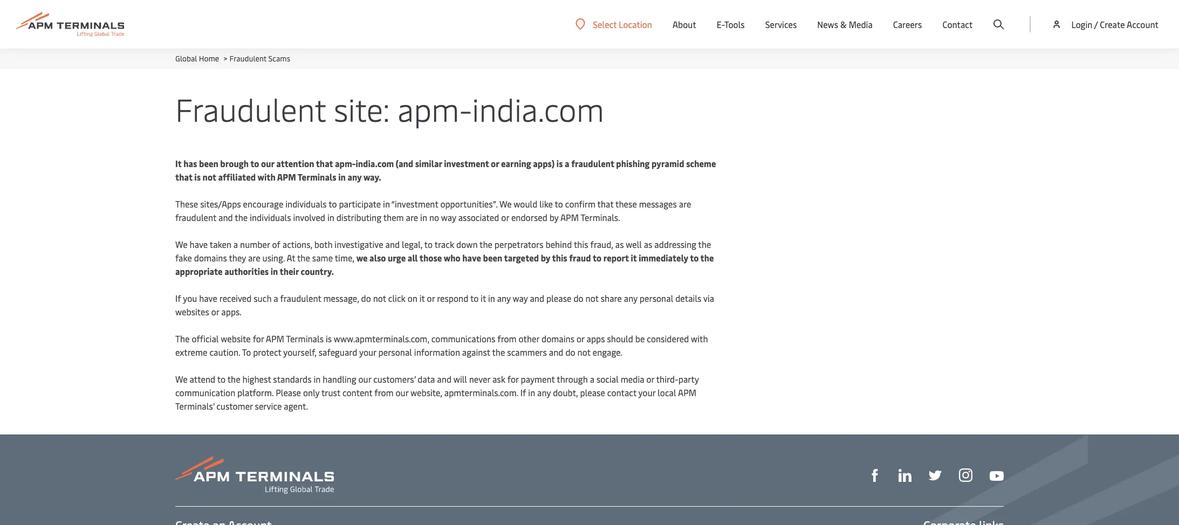 Task type: locate. For each thing, give the bounding box(es) containing it.
do left share
[[574, 292, 584, 304]]

or left apps.
[[211, 306, 219, 318]]

taken
[[210, 238, 231, 250]]

domains inside we have taken a number of actions, both investigative and legal, to track down the perpetrators behind this fraud, as well as addressing the fake domains they are using. at the same time,
[[194, 252, 227, 264]]

domains down taken
[[194, 252, 227, 264]]

0 vertical spatial that
[[316, 158, 333, 169]]

instagram link
[[959, 468, 973, 483]]

home
[[199, 53, 219, 64]]

to down addressing on the top
[[690, 252, 699, 264]]

1 horizontal spatial with
[[691, 333, 708, 345]]

0 vertical spatial from
[[498, 333, 517, 345]]

in right involved
[[327, 211, 334, 223]]

way down targeted
[[513, 292, 528, 304]]

1 horizontal spatial are
[[406, 211, 418, 223]]

0 vertical spatial with
[[258, 171, 276, 183]]

or left "endorsed"
[[501, 211, 509, 223]]

0 horizontal spatial as
[[615, 238, 624, 250]]

1 horizontal spatial that
[[316, 158, 333, 169]]

1 vertical spatial apm-
[[335, 158, 356, 169]]

0 vertical spatial fraudulent
[[571, 158, 614, 169]]

it right on
[[420, 292, 425, 304]]

our down the customers' on the bottom left of the page
[[396, 387, 409, 399]]

endorsed
[[511, 211, 548, 223]]

1 horizontal spatial if
[[521, 387, 526, 399]]

1 vertical spatial terminals
[[286, 333, 324, 345]]

to right attend at the bottom left of page
[[217, 373, 226, 385]]

or
[[491, 158, 499, 169], [501, 211, 509, 223], [427, 292, 435, 304], [211, 306, 219, 318], [577, 333, 585, 345], [647, 373, 655, 385]]

2 vertical spatial that
[[598, 198, 614, 210]]

0 horizontal spatial with
[[258, 171, 276, 183]]

1 vertical spatial from
[[375, 387, 394, 399]]

2 vertical spatial have
[[199, 292, 217, 304]]

individuals
[[286, 198, 327, 210], [250, 211, 291, 223]]

we have taken a number of actions, both investigative and legal, to track down the perpetrators behind this fraud, as well as addressing the fake domains they are using. at the same time,
[[175, 238, 711, 264]]

the down sites/apps
[[235, 211, 248, 223]]

is
[[557, 158, 563, 169], [194, 171, 201, 183], [326, 333, 332, 345]]

0 horizontal spatial from
[[375, 387, 394, 399]]

if inside if you have received such a fraudulent message, do not click on it or respond to it in any way and please do not share any personal details via websites or apps.
[[175, 292, 181, 304]]

apm up protect
[[266, 333, 284, 345]]

a inside we have taken a number of actions, both investigative and legal, to track down the perpetrators behind this fraud, as well as addressing the fake domains they are using. at the same time,
[[234, 238, 238, 250]]

with right considered
[[691, 333, 708, 345]]

to
[[242, 346, 251, 358]]

a left social
[[590, 373, 595, 385]]

1 vertical spatial personal
[[378, 346, 412, 358]]

or inside we attend to the highest standards in handling our customers' data and will never ask for payment through a social media or third-party communication platform. please only trust content from our website, apmterminals.com. if in any doubt, please contact your local apm terminals' customer service agent.
[[647, 373, 655, 385]]

information
[[414, 346, 460, 358]]

party
[[679, 373, 699, 385]]

0 vertical spatial please
[[547, 292, 572, 304]]

are
[[679, 198, 691, 210], [406, 211, 418, 223], [248, 252, 260, 264]]

1 vertical spatial we
[[175, 238, 188, 250]]

careers
[[893, 18, 922, 30]]

any left way.
[[348, 171, 362, 183]]

not
[[203, 171, 216, 183], [373, 292, 386, 304], [586, 292, 599, 304], [578, 346, 591, 358]]

0 vertical spatial if
[[175, 292, 181, 304]]

1 vertical spatial way
[[513, 292, 528, 304]]

0 horizontal spatial been
[[199, 158, 218, 169]]

please inside if you have received such a fraudulent message, do not click on it or respond to it in any way and please do not share any personal details via websites or apps.
[[547, 292, 572, 304]]

at
[[287, 252, 295, 264]]

have inside we also urge all those who have been targeted by this fraud to report it immediately to the appropriate authorities in their country.
[[463, 252, 481, 264]]

1 horizontal spatial apm-
[[398, 87, 472, 130]]

please down social
[[580, 387, 605, 399]]

0 vertical spatial apm-
[[398, 87, 472, 130]]

by inside these sites/apps encourage individuals to participate in "investment opportunities". we would like to confirm that these messages are fraudulent and the individuals involved in distributing them are in no way associated or endorsed by apm terminals.
[[550, 211, 559, 223]]

by down behind on the top
[[541, 252, 550, 264]]

your down media
[[639, 387, 656, 399]]

for up protect
[[253, 333, 264, 345]]

1 horizontal spatial personal
[[640, 292, 673, 304]]

considered
[[647, 333, 689, 345]]

from left 'other'
[[498, 333, 517, 345]]

fraudulent down 'these'
[[175, 211, 216, 223]]

any down payment
[[537, 387, 551, 399]]

1 vertical spatial domains
[[542, 333, 575, 345]]

or left third-
[[647, 373, 655, 385]]

way inside these sites/apps encourage individuals to participate in "investment opportunities". we would like to confirm that these messages are fraudulent and the individuals involved in distributing them are in no way associated or endorsed by apm terminals.
[[441, 211, 456, 223]]

not left affiliated
[[203, 171, 216, 183]]

been inside we also urge all those who have been targeted by this fraud to report it immediately to the appropriate authorities in their country.
[[483, 252, 502, 264]]

1 vertical spatial fraudulent
[[175, 211, 216, 223]]

1 horizontal spatial it
[[481, 292, 486, 304]]

0 vertical spatial been
[[199, 158, 218, 169]]

sites/apps
[[200, 198, 241, 210]]

a
[[565, 158, 570, 169], [234, 238, 238, 250], [274, 292, 278, 304], [590, 373, 595, 385]]

and inside we have taken a number of actions, both investigative and legal, to track down the perpetrators behind this fraud, as well as addressing the fake domains they are using. at the same time,
[[385, 238, 400, 250]]

in down payment
[[528, 387, 535, 399]]

1 horizontal spatial domains
[[542, 333, 575, 345]]

not down apps
[[578, 346, 591, 358]]

1 horizontal spatial our
[[359, 373, 371, 385]]

should
[[607, 333, 633, 345]]

1 horizontal spatial for
[[508, 373, 519, 385]]

0 horizontal spatial for
[[253, 333, 264, 345]]

fill 44 link
[[929, 468, 942, 482]]

we left would
[[500, 198, 512, 210]]

are right messages
[[679, 198, 691, 210]]

that down it
[[175, 171, 192, 183]]

participate
[[339, 198, 381, 210]]

it down well at right
[[631, 252, 637, 264]]

actions,
[[283, 238, 312, 250]]

0 vertical spatial domains
[[194, 252, 227, 264]]

the right against
[[492, 346, 505, 358]]

0 horizontal spatial domains
[[194, 252, 227, 264]]

media
[[621, 373, 645, 385]]

domains right 'other'
[[542, 333, 575, 345]]

1 vertical spatial that
[[175, 171, 192, 183]]

report
[[604, 252, 629, 264]]

have down down on the left
[[463, 252, 481, 264]]

the right at
[[297, 252, 310, 264]]

content
[[343, 387, 373, 399]]

0 horizontal spatial our
[[261, 158, 274, 169]]

and left will
[[437, 373, 452, 385]]

number
[[240, 238, 270, 250]]

in up them
[[383, 198, 390, 210]]

personal left details
[[640, 292, 673, 304]]

by inside we also urge all those who have been targeted by this fraud to report it immediately to the appropriate authorities in their country.
[[541, 252, 550, 264]]

way right no
[[441, 211, 456, 223]]

news & media
[[818, 18, 873, 30]]

local
[[658, 387, 676, 399]]

0 vertical spatial by
[[550, 211, 559, 223]]

we inside we have taken a number of actions, both investigative and legal, to track down the perpetrators behind this fraud, as well as addressing the fake domains they are using. at the same time,
[[175, 238, 188, 250]]

0 vertical spatial for
[[253, 333, 264, 345]]

is up safeguard
[[326, 333, 332, 345]]

0 horizontal spatial fraudulent
[[175, 211, 216, 223]]

services
[[765, 18, 797, 30]]

is down has
[[194, 171, 201, 183]]

contact
[[943, 18, 973, 30]]

to right respond
[[470, 292, 479, 304]]

any right share
[[624, 292, 638, 304]]

we inside we attend to the highest standards in handling our customers' data and will never ask for payment through a social media or third-party communication platform. please only trust content from our website, apmterminals.com. if in any doubt, please contact your local apm terminals' customer service agent.
[[175, 373, 188, 385]]

we left attend at the bottom left of page
[[175, 373, 188, 385]]

also
[[370, 252, 386, 264]]

and
[[218, 211, 233, 223], [385, 238, 400, 250], [530, 292, 544, 304], [549, 346, 564, 358], [437, 373, 452, 385]]

fraudulent
[[230, 53, 267, 64], [175, 87, 326, 130]]

the left highest
[[227, 373, 240, 385]]

0 horizontal spatial apm-
[[335, 158, 356, 169]]

by down 'like'
[[550, 211, 559, 223]]

authorities
[[225, 265, 269, 277]]

websites
[[175, 306, 209, 318]]

0 horizontal spatial way
[[441, 211, 456, 223]]

2 vertical spatial fraudulent
[[280, 292, 321, 304]]

the up via
[[701, 252, 714, 264]]

any down targeted
[[497, 292, 511, 304]]

our left attention
[[261, 158, 274, 169]]

1 horizontal spatial as
[[644, 238, 653, 250]]

this up "fraud"
[[574, 238, 588, 250]]

1 horizontal spatial is
[[326, 333, 332, 345]]

select
[[593, 18, 617, 30]]

1 horizontal spatial way
[[513, 292, 528, 304]]

official
[[192, 333, 219, 345]]

in right respond
[[488, 292, 495, 304]]

personal down www.apmterminals.com,
[[378, 346, 412, 358]]

apm down party
[[678, 387, 697, 399]]

standards
[[273, 373, 312, 385]]

terminals up yourself,
[[286, 333, 324, 345]]

1 vertical spatial individuals
[[250, 211, 291, 223]]

or inside it has been brough to our attention that apm-india.com (and similar investment or earning apps) is a fraudulent phishing pyramid scheme that is not affiliated with apm terminals in any way.
[[491, 158, 499, 169]]

through
[[557, 373, 588, 385]]

1 vertical spatial been
[[483, 252, 502, 264]]

2 vertical spatial are
[[248, 252, 260, 264]]

terminals inside it has been brough to our attention that apm-india.com (and similar investment or earning apps) is a fraudulent phishing pyramid scheme that is not affiliated with apm terminals in any way.
[[298, 171, 336, 183]]

to up those on the left of the page
[[425, 238, 433, 250]]

individuals down encourage
[[250, 211, 291, 223]]

been right has
[[199, 158, 218, 169]]

1 as from the left
[[615, 238, 624, 250]]

apm down confirm
[[561, 211, 579, 223]]

for inside we attend to the highest standards in handling our customers' data and will never ask for payment through a social media or third-party communication platform. please only trust content from our website, apmterminals.com. if in any doubt, please contact your local apm terminals' customer service agent.
[[508, 373, 519, 385]]

if inside we attend to the highest standards in handling our customers' data and will never ask for payment through a social media or third-party communication platform. please only trust content from our website, apmterminals.com. if in any doubt, please contact your local apm terminals' customer service agent.
[[521, 387, 526, 399]]

we
[[356, 252, 368, 264]]

to right brough
[[250, 158, 259, 169]]

0 vertical spatial are
[[679, 198, 691, 210]]

fraudulent down their
[[280, 292, 321, 304]]

do inside the official website for apm terminals is www.apmterminals.com, communications from other domains or apps should be considered with extreme caution. to protect yourself, safeguard your personal information against the scammers and do not engage.
[[566, 346, 575, 358]]

are down number
[[248, 252, 260, 264]]

1 vertical spatial please
[[580, 387, 605, 399]]

we up fake
[[175, 238, 188, 250]]

encourage
[[243, 198, 283, 210]]

if
[[175, 292, 181, 304], [521, 387, 526, 399]]

involved
[[293, 211, 325, 223]]

against
[[462, 346, 490, 358]]

from down the customers' on the bottom left of the page
[[375, 387, 394, 399]]

a right such
[[274, 292, 278, 304]]

1 vertical spatial fraudulent
[[175, 87, 326, 130]]

a right apps)
[[565, 158, 570, 169]]

been
[[199, 158, 218, 169], [483, 252, 502, 264]]

do up "through"
[[566, 346, 575, 358]]

1 horizontal spatial been
[[483, 252, 502, 264]]

apps)
[[533, 158, 555, 169]]

that up the terminals.
[[598, 198, 614, 210]]

it inside we also urge all those who have been targeted by this fraud to report it immediately to the appropriate authorities in their country.
[[631, 252, 637, 264]]

or right on
[[427, 292, 435, 304]]

1 horizontal spatial this
[[574, 238, 588, 250]]

the right addressing on the top
[[698, 238, 711, 250]]

is inside the official website for apm terminals is www.apmterminals.com, communications from other domains or apps should be considered with extreme caution. to protect yourself, safeguard your personal information against the scammers and do not engage.
[[326, 333, 332, 345]]

it right respond
[[481, 292, 486, 304]]

1 vertical spatial with
[[691, 333, 708, 345]]

with up encourage
[[258, 171, 276, 183]]

0 vertical spatial we
[[500, 198, 512, 210]]

the right down on the left
[[480, 238, 493, 250]]

your down www.apmterminals.com,
[[359, 346, 376, 358]]

1 vertical spatial is
[[194, 171, 201, 183]]

1 vertical spatial have
[[463, 252, 481, 264]]

for right ask
[[508, 373, 519, 385]]

2 horizontal spatial our
[[396, 387, 409, 399]]

scams
[[268, 53, 290, 64]]

0 vertical spatial have
[[190, 238, 208, 250]]

it
[[175, 158, 182, 169]]

are down "investment
[[406, 211, 418, 223]]

0 horizontal spatial please
[[547, 292, 572, 304]]

0 vertical spatial individuals
[[286, 198, 327, 210]]

any inside it has been brough to our attention that apm-india.com (and similar investment or earning apps) is a fraudulent phishing pyramid scheme that is not affiliated with apm terminals in any way.
[[348, 171, 362, 183]]

1 horizontal spatial fraudulent
[[280, 292, 321, 304]]

2 vertical spatial is
[[326, 333, 332, 345]]

and down sites/apps
[[218, 211, 233, 223]]

2 horizontal spatial that
[[598, 198, 614, 210]]

apmterminals.com.
[[444, 387, 518, 399]]

no
[[429, 211, 439, 223]]

not inside the official website for apm terminals is www.apmterminals.com, communications from other domains or apps should be considered with extreme caution. to protect yourself, safeguard your personal information against the scammers and do not engage.
[[578, 346, 591, 358]]

or inside these sites/apps encourage individuals to participate in "investment opportunities". we would like to confirm that these messages are fraudulent and the individuals involved in distributing them are in no way associated or endorsed by apm terminals.
[[501, 211, 509, 223]]

0 horizontal spatial if
[[175, 292, 181, 304]]

and up urge
[[385, 238, 400, 250]]

not inside it has been brough to our attention that apm-india.com (and similar investment or earning apps) is a fraudulent phishing pyramid scheme that is not affiliated with apm terminals in any way.
[[203, 171, 216, 183]]

2 horizontal spatial fraudulent
[[571, 158, 614, 169]]

payment
[[521, 373, 555, 385]]

be
[[635, 333, 645, 345]]

0 vertical spatial our
[[261, 158, 274, 169]]

fraudulent left phishing
[[571, 158, 614, 169]]

0 vertical spatial your
[[359, 346, 376, 358]]

fraudulent right >
[[230, 53, 267, 64]]

contact
[[607, 387, 637, 399]]

terminals down attention
[[298, 171, 336, 183]]

0 horizontal spatial personal
[[378, 346, 412, 358]]

by
[[550, 211, 559, 223], [541, 252, 550, 264]]

have inside if you have received such a fraudulent message, do not click on it or respond to it in any way and please do not share any personal details via websites or apps.
[[199, 292, 217, 304]]

location
[[619, 18, 652, 30]]

0 vertical spatial way
[[441, 211, 456, 223]]

to inside we have taken a number of actions, both investigative and legal, to track down the perpetrators behind this fraud, as well as addressing the fake domains they are using. at the same time,
[[425, 238, 433, 250]]

track
[[435, 238, 454, 250]]

if down payment
[[521, 387, 526, 399]]

1 vertical spatial for
[[508, 373, 519, 385]]

fraud,
[[591, 238, 613, 250]]

1 vertical spatial by
[[541, 252, 550, 264]]

from inside the official website for apm terminals is www.apmterminals.com, communications from other domains or apps should be considered with extreme caution. to protect yourself, safeguard your personal information against the scammers and do not engage.
[[498, 333, 517, 345]]

or left apps
[[577, 333, 585, 345]]

and inside these sites/apps encourage individuals to participate in "investment opportunities". we would like to confirm that these messages are fraudulent and the individuals involved in distributing them are in no way associated or endorsed by apm terminals.
[[218, 211, 233, 223]]

or inside the official website for apm terminals is www.apmterminals.com, communications from other domains or apps should be considered with extreme caution. to protect yourself, safeguard your personal information against the scammers and do not engage.
[[577, 333, 585, 345]]

in inside we also urge all those who have been targeted by this fraud to report it immediately to the appropriate authorities in their country.
[[271, 265, 278, 277]]

apm inside these sites/apps encourage individuals to participate in "investment opportunities". we would like to confirm that these messages are fraudulent and the individuals involved in distributing them are in no way associated or endorsed by apm terminals.
[[561, 211, 579, 223]]

1 horizontal spatial from
[[498, 333, 517, 345]]

legal,
[[402, 238, 423, 250]]

0 vertical spatial is
[[557, 158, 563, 169]]

to inside we attend to the highest standards in handling our customers' data and will never ask for payment through a social media or third-party communication platform. please only trust content from our website, apmterminals.com. if in any doubt, please contact your local apm terminals' customer service agent.
[[217, 373, 226, 385]]

those
[[420, 252, 442, 264]]

0 horizontal spatial this
[[552, 252, 567, 264]]

2 vertical spatial we
[[175, 373, 188, 385]]

for inside the official website for apm terminals is www.apmterminals.com, communications from other domains or apps should be considered with extreme caution. to protect yourself, safeguard your personal information against the scammers and do not engage.
[[253, 333, 264, 345]]

2 horizontal spatial it
[[631, 252, 637, 264]]

0 horizontal spatial that
[[175, 171, 192, 183]]

never
[[469, 373, 490, 385]]

messages
[[639, 198, 677, 210]]

1 horizontal spatial your
[[639, 387, 656, 399]]

this down behind on the top
[[552, 252, 567, 264]]

apmt footer logo image
[[175, 456, 334, 494]]

have
[[190, 238, 208, 250], [463, 252, 481, 264], [199, 292, 217, 304]]

if left you
[[175, 292, 181, 304]]

fraudulent down the global home > fraudulent scams
[[175, 87, 326, 130]]

the inside we also urge all those who have been targeted by this fraud to report it immediately to the appropriate authorities in their country.
[[701, 252, 714, 264]]

attention
[[276, 158, 314, 169]]

1 vertical spatial if
[[521, 387, 526, 399]]

social
[[597, 373, 619, 385]]

apm down attention
[[277, 171, 296, 183]]

have right you
[[199, 292, 217, 304]]

other
[[519, 333, 540, 345]]

in inside it has been brough to our attention that apm-india.com (and similar investment or earning apps) is a fraudulent phishing pyramid scheme that is not affiliated with apm terminals in any way.
[[338, 171, 346, 183]]

0 vertical spatial this
[[574, 238, 588, 250]]

or left the earning on the left of page
[[491, 158, 499, 169]]

0 vertical spatial personal
[[640, 292, 673, 304]]

caution.
[[210, 346, 240, 358]]

1 vertical spatial this
[[552, 252, 567, 264]]

have up fake
[[190, 238, 208, 250]]

in left way.
[[338, 171, 346, 183]]

investigative
[[335, 238, 383, 250]]

0 horizontal spatial your
[[359, 346, 376, 358]]

1 vertical spatial your
[[639, 387, 656, 399]]

2 horizontal spatial is
[[557, 158, 563, 169]]

any inside we attend to the highest standards in handling our customers' data and will never ask for payment through a social media or third-party communication platform. please only trust content from our website, apmterminals.com. if in any doubt, please contact your local apm terminals' customer service agent.
[[537, 387, 551, 399]]

brough
[[220, 158, 249, 169]]

who
[[444, 252, 461, 264]]

these
[[616, 198, 637, 210]]

0 horizontal spatial are
[[248, 252, 260, 264]]

and inside if you have received such a fraudulent message, do not click on it or respond to it in any way and please do not share any personal details via websites or apps.
[[530, 292, 544, 304]]

as right well at right
[[644, 238, 653, 250]]

please down "fraud"
[[547, 292, 572, 304]]

domains
[[194, 252, 227, 264], [542, 333, 575, 345]]

0 vertical spatial terminals
[[298, 171, 336, 183]]

similar
[[415, 158, 442, 169]]

1 horizontal spatial please
[[580, 387, 605, 399]]

1 vertical spatial are
[[406, 211, 418, 223]]

individuals up involved
[[286, 198, 327, 210]]



Task type: vqa. For each thing, say whether or not it's contained in the screenshot.
Library
no



Task type: describe. For each thing, give the bounding box(es) containing it.
0 horizontal spatial is
[[194, 171, 201, 183]]

do right message,
[[361, 292, 371, 304]]

about button
[[673, 0, 696, 49]]

like
[[540, 198, 553, 210]]

the inside we attend to the highest standards in handling our customers' data and will never ask for payment through a social media or third-party communication platform. please only trust content from our website, apmterminals.com. if in any doubt, please contact your local apm terminals' customer service agent.
[[227, 373, 240, 385]]

from inside we attend to the highest standards in handling our customers' data and will never ask for payment through a social media or third-party communication platform. please only trust content from our website, apmterminals.com. if in any doubt, please contact your local apm terminals' customer service agent.
[[375, 387, 394, 399]]

terminals inside the official website for apm terminals is www.apmterminals.com, communications from other domains or apps should be considered with extreme caution. to protect yourself, safeguard your personal information against the scammers and do not engage.
[[286, 333, 324, 345]]

login / create account link
[[1052, 0, 1159, 49]]

same
[[312, 252, 333, 264]]

and inside we attend to the highest standards in handling our customers' data and will never ask for payment through a social media or third-party communication platform. please only trust content from our website, apmterminals.com. if in any doubt, please contact your local apm terminals' customer service agent.
[[437, 373, 452, 385]]

shape link
[[869, 468, 882, 482]]

way inside if you have received such a fraudulent message, do not click on it or respond to it in any way and please do not share any personal details via websites or apps.
[[513, 292, 528, 304]]

careers button
[[893, 0, 922, 49]]

global home link
[[175, 53, 219, 64]]

"investment
[[391, 198, 438, 210]]

this inside we have taken a number of actions, both investigative and legal, to track down the perpetrators behind this fraud, as well as addressing the fake domains they are using. at the same time,
[[574, 238, 588, 250]]

in up only
[[314, 373, 321, 385]]

way.
[[364, 171, 381, 183]]

communications
[[431, 333, 496, 345]]

well
[[626, 238, 642, 250]]

them
[[383, 211, 404, 223]]

doubt,
[[553, 387, 578, 399]]

to inside it has been brough to our attention that apm-india.com (and similar investment or earning apps) is a fraudulent phishing pyramid scheme that is not affiliated with apm terminals in any way.
[[250, 158, 259, 169]]

not left share
[[586, 292, 599, 304]]

media
[[849, 18, 873, 30]]

scammers
[[507, 346, 547, 358]]

all
[[408, 252, 418, 264]]

appropriate
[[175, 265, 223, 277]]

time,
[[335, 252, 354, 264]]

fraudulent site: apm-india.com
[[175, 87, 604, 130]]

0 vertical spatial fraudulent
[[230, 53, 267, 64]]

fraud
[[569, 252, 591, 264]]

affiliated
[[218, 171, 256, 183]]

not left click
[[373, 292, 386, 304]]

this inside we also urge all those who have been targeted by this fraud to report it immediately to the appropriate authorities in their country.
[[552, 252, 567, 264]]

communication
[[175, 387, 235, 399]]

create
[[1100, 18, 1125, 30]]

would
[[514, 198, 538, 210]]

youtube image
[[990, 471, 1004, 481]]

www.apmterminals.com,
[[334, 333, 429, 345]]

a inside if you have received such a fraudulent message, do not click on it or respond to it in any way and please do not share any personal details via websites or apps.
[[274, 292, 278, 304]]

addressing
[[655, 238, 696, 250]]

account
[[1127, 18, 1159, 30]]

with inside it has been brough to our attention that apm-india.com (and similar investment or earning apps) is a fraudulent phishing pyramid scheme that is not affiliated with apm terminals in any way.
[[258, 171, 276, 183]]

in left no
[[420, 211, 427, 223]]

fraudulent inside it has been brough to our attention that apm-india.com (and similar investment or earning apps) is a fraudulent phishing pyramid scheme that is not affiliated with apm terminals in any way.
[[571, 158, 614, 169]]

the inside these sites/apps encourage individuals to participate in "investment opportunities". we would like to confirm that these messages are fraudulent and the individuals involved in distributing them are in no way associated or endorsed by apm terminals.
[[235, 211, 248, 223]]

fraudulent inside these sites/apps encourage individuals to participate in "investment opportunities". we would like to confirm that these messages are fraudulent and the individuals involved in distributing them are in no way associated or endorsed by apm terminals.
[[175, 211, 216, 223]]

2 as from the left
[[644, 238, 653, 250]]

tools
[[725, 18, 745, 30]]

your inside we attend to the highest standards in handling our customers' data and will never ask for payment through a social media or third-party communication platform. please only trust content from our website, apmterminals.com. if in any doubt, please contact your local apm terminals' customer service agent.
[[639, 387, 656, 399]]

2 vertical spatial our
[[396, 387, 409, 399]]

global
[[175, 53, 197, 64]]

associated
[[458, 211, 499, 223]]

login / create account
[[1072, 18, 1159, 30]]

immediately
[[639, 252, 688, 264]]

service
[[255, 400, 282, 412]]

to left participate
[[329, 198, 337, 210]]

to down fraud,
[[593, 252, 602, 264]]

earning
[[501, 158, 531, 169]]

a inside it has been brough to our attention that apm-india.com (and similar investment or earning apps) is a fraudulent phishing pyramid scheme that is not affiliated with apm terminals in any way.
[[565, 158, 570, 169]]

been inside it has been brough to our attention that apm-india.com (and similar investment or earning apps) is a fraudulent phishing pyramid scheme that is not affiliated with apm terminals in any way.
[[199, 158, 218, 169]]

targeted
[[504, 252, 539, 264]]

if you have received such a fraudulent message, do not click on it or respond to it in any way and please do not share any personal details via websites or apps.
[[175, 292, 714, 318]]

urge
[[388, 252, 406, 264]]

apm inside it has been brough to our attention that apm-india.com (and similar investment or earning apps) is a fraudulent phishing pyramid scheme that is not affiliated with apm terminals in any way.
[[277, 171, 296, 183]]

both
[[314, 238, 333, 250]]

e-
[[717, 18, 725, 30]]

apm inside the official website for apm terminals is www.apmterminals.com, communications from other domains or apps should be considered with extreme caution. to protect yourself, safeguard your personal information against the scammers and do not engage.
[[266, 333, 284, 345]]

personal inside if you have received such a fraudulent message, do not click on it or respond to it in any way and please do not share any personal details via websites or apps.
[[640, 292, 673, 304]]

to inside if you have received such a fraudulent message, do not click on it or respond to it in any way and please do not share any personal details via websites or apps.
[[470, 292, 479, 304]]

with inside the official website for apm terminals is www.apmterminals.com, communications from other domains or apps should be considered with extreme caution. to protect yourself, safeguard your personal information against the scammers and do not engage.
[[691, 333, 708, 345]]

e-tools
[[717, 18, 745, 30]]

protect
[[253, 346, 281, 358]]

/
[[1095, 18, 1098, 30]]

apm inside we attend to the highest standards in handling our customers' data and will never ask for payment through a social media or third-party communication platform. please only trust content from our website, apmterminals.com. if in any doubt, please contact your local apm terminals' customer service agent.
[[678, 387, 697, 399]]

have inside we have taken a number of actions, both investigative and legal, to track down the perpetrators behind this fraud, as well as addressing the fake domains they are using. at the same time,
[[190, 238, 208, 250]]

domains inside the official website for apm terminals is www.apmterminals.com, communications from other domains or apps should be considered with extreme caution. to protect yourself, safeguard your personal information against the scammers and do not engage.
[[542, 333, 575, 345]]

we for we have taken a number of actions, both investigative and legal, to track down the perpetrators behind this fraud, as well as addressing the fake domains they are using. at the same time,
[[175, 238, 188, 250]]

our inside it has been brough to our attention that apm-india.com (and similar investment or earning apps) is a fraudulent phishing pyramid scheme that is not affiliated with apm terminals in any way.
[[261, 158, 274, 169]]

via
[[704, 292, 714, 304]]

such
[[254, 292, 272, 304]]

linkedin image
[[899, 469, 912, 482]]

please inside we attend to the highest standards in handling our customers' data and will never ask for payment through a social media or third-party communication platform. please only trust content from our website, apmterminals.com. if in any doubt, please contact your local apm terminals' customer service agent.
[[580, 387, 605, 399]]

on
[[408, 292, 418, 304]]

twitter image
[[929, 469, 942, 482]]

pyramid
[[652, 158, 684, 169]]

e-tools button
[[717, 0, 745, 49]]

apm- inside it has been brough to our attention that apm-india.com (and similar investment or earning apps) is a fraudulent phishing pyramid scheme that is not affiliated with apm terminals in any way.
[[335, 158, 356, 169]]

attend
[[190, 373, 215, 385]]

only
[[303, 387, 320, 399]]

website
[[221, 333, 251, 345]]

apps.
[[221, 306, 242, 318]]

fraudulent inside if you have received such a fraudulent message, do not click on it or respond to it in any way and please do not share any personal details via websites or apps.
[[280, 292, 321, 304]]

news
[[818, 18, 838, 30]]

and inside the official website for apm terminals is www.apmterminals.com, communications from other domains or apps should be considered with extreme caution. to protect yourself, safeguard your personal information against the scammers and do not engage.
[[549, 346, 564, 358]]

you
[[183, 292, 197, 304]]

>
[[224, 53, 227, 64]]

0 horizontal spatial it
[[420, 292, 425, 304]]

confirm
[[565, 198, 596, 210]]

1 vertical spatial our
[[359, 373, 371, 385]]

country.
[[301, 265, 334, 277]]

investment
[[444, 158, 489, 169]]

click
[[388, 292, 406, 304]]

their
[[280, 265, 299, 277]]

you tube link
[[990, 469, 1004, 482]]

site:
[[334, 87, 390, 130]]

in inside if you have received such a fraudulent message, do not click on it or respond to it in any way and please do not share any personal details via websites or apps.
[[488, 292, 495, 304]]

opportunities".
[[440, 198, 498, 210]]

select location
[[593, 18, 652, 30]]

these
[[175, 198, 198, 210]]

the inside the official website for apm terminals is www.apmterminals.com, communications from other domains or apps should be considered with extreme caution. to protect yourself, safeguard your personal information against the scammers and do not engage.
[[492, 346, 505, 358]]

2 horizontal spatial are
[[679, 198, 691, 210]]

a inside we attend to the highest standards in handling our customers' data and will never ask for payment through a social media or third-party communication platform. please only trust content from our website, apmterminals.com. if in any doubt, please contact your local apm terminals' customer service agent.
[[590, 373, 595, 385]]

customer
[[216, 400, 253, 412]]

trust
[[321, 387, 340, 399]]

facebook image
[[869, 469, 882, 482]]

login
[[1072, 18, 1093, 30]]

india.com (and
[[356, 158, 413, 169]]

are inside we have taken a number of actions, both investigative and legal, to track down the perpetrators behind this fraud, as well as addressing the fake domains they are using. at the same time,
[[248, 252, 260, 264]]

website,
[[411, 387, 442, 399]]

contact button
[[943, 0, 973, 49]]

your inside the official website for apm terminals is www.apmterminals.com, communications from other domains or apps should be considered with extreme caution. to protect yourself, safeguard your personal information against the scammers and do not engage.
[[359, 346, 376, 358]]

that inside these sites/apps encourage individuals to participate in "investment opportunities". we would like to confirm that these messages are fraudulent and the individuals involved in distributing them are in no way associated or endorsed by apm terminals.
[[598, 198, 614, 210]]

we inside these sites/apps encourage individuals to participate in "investment opportunities". we would like to confirm that these messages are fraudulent and the individuals involved in distributing them are in no way associated or endorsed by apm terminals.
[[500, 198, 512, 210]]

instagram image
[[959, 469, 973, 483]]

about
[[673, 18, 696, 30]]

highest
[[243, 373, 271, 385]]

select location button
[[576, 18, 652, 30]]

message,
[[323, 292, 359, 304]]

&
[[841, 18, 847, 30]]

personal inside the official website for apm terminals is www.apmterminals.com, communications from other domains or apps should be considered with extreme caution. to protect yourself, safeguard your personal information against the scammers and do not engage.
[[378, 346, 412, 358]]

we for we attend to the highest standards in handling our customers' data and will never ask for payment through a social media or third-party communication platform. please only trust content from our website, apmterminals.com. if in any doubt, please contact your local apm terminals' customer service agent.
[[175, 373, 188, 385]]

to right 'like'
[[555, 198, 563, 210]]



